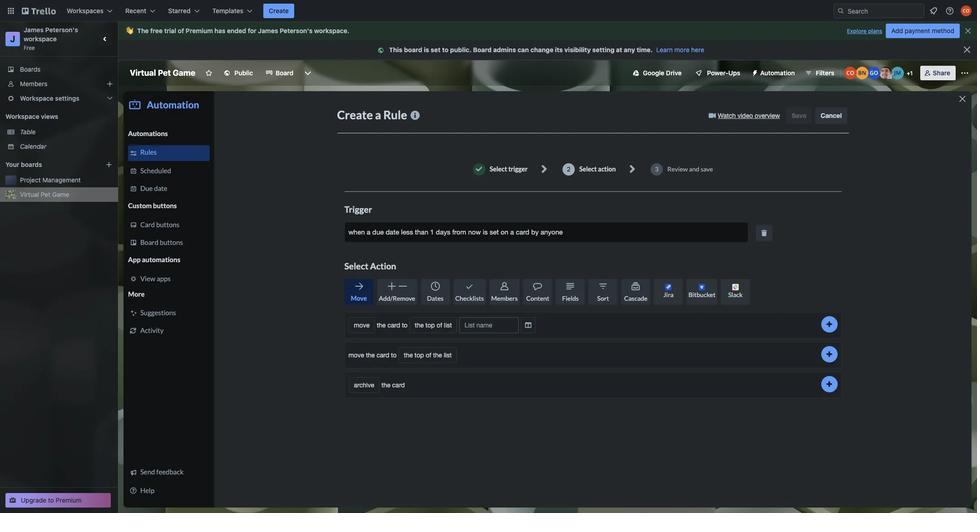 Task type: describe. For each thing, give the bounding box(es) containing it.
workspace for workspace settings
[[20, 95, 53, 102]]

this board is set to public. board admins can change its visibility setting at any time. learn more here
[[389, 46, 705, 54]]

Search field
[[845, 4, 925, 18]]

automation
[[761, 69, 796, 77]]

upgrade to premium link
[[5, 494, 111, 508]]

1 horizontal spatial james
[[258, 27, 278, 35]]

free
[[24, 45, 35, 51]]

1 horizontal spatial workspace
[[314, 27, 348, 35]]

board inside board link
[[276, 69, 294, 77]]

settings
[[55, 95, 79, 102]]

back to home image
[[22, 4, 56, 18]]

primary element
[[0, 0, 978, 22]]

0 vertical spatial board
[[473, 46, 492, 54]]

management
[[42, 176, 81, 184]]

workspaces button
[[61, 4, 118, 18]]

project management
[[20, 176, 81, 184]]

add
[[892, 27, 904, 35]]

boards
[[20, 65, 41, 73]]

your boards with 2 items element
[[5, 159, 92, 170]]

+ 1
[[907, 70, 914, 77]]

workspace for workspace views
[[5, 113, 39, 120]]

of
[[178, 27, 184, 35]]

free
[[150, 27, 163, 35]]

sm image for automation
[[748, 66, 761, 79]]

your
[[5, 161, 19, 169]]

1 horizontal spatial peterson's
[[280, 27, 313, 35]]

add payment method
[[892, 27, 955, 35]]

0 horizontal spatial virtual pet game
[[20, 191, 69, 199]]

1 vertical spatial christina overa (christinaovera) image
[[845, 67, 857, 80]]

time.
[[637, 46, 653, 54]]

project management link
[[20, 176, 113, 185]]

0 horizontal spatial pet
[[41, 191, 50, 199]]

for
[[248, 27, 257, 35]]

james peterson (jamespeterson93) image
[[880, 67, 893, 80]]

j
[[10, 34, 15, 44]]

starred button
[[163, 4, 205, 18]]

share button
[[921, 66, 956, 80]]

public.
[[450, 46, 472, 54]]

any
[[624, 46, 636, 54]]

james inside the james peterson's workspace free
[[24, 26, 44, 34]]

👋
[[125, 27, 134, 35]]

filters
[[816, 69, 835, 77]]

ended
[[227, 27, 246, 35]]

project
[[20, 176, 41, 184]]

pet inside board name text field
[[158, 68, 171, 78]]

+
[[907, 70, 911, 77]]

views
[[41, 113, 58, 120]]

learn
[[657, 46, 673, 54]]

here
[[692, 46, 705, 54]]

google drive button
[[628, 66, 688, 80]]

create button
[[264, 4, 295, 18]]

boards link
[[0, 62, 118, 77]]

plans
[[869, 28, 883, 35]]

method
[[933, 27, 955, 35]]

explore plans
[[848, 28, 883, 35]]

james peterson's workspace link
[[24, 26, 80, 43]]

customize views image
[[304, 69, 313, 78]]

is
[[424, 46, 429, 54]]

show menu image
[[961, 69, 970, 78]]

templates button
[[207, 4, 258, 18]]

calendar
[[20, 143, 46, 150]]

boards
[[21, 161, 42, 169]]

1
[[911, 70, 914, 77]]

trial
[[164, 27, 176, 35]]

game inside board name text field
[[173, 68, 196, 78]]

the
[[137, 27, 149, 35]]

more
[[675, 46, 690, 54]]

public button
[[218, 66, 259, 80]]

google drive icon image
[[633, 70, 640, 76]]

workspace settings
[[20, 95, 79, 102]]

search image
[[838, 7, 845, 15]]

power-ups button
[[689, 66, 746, 80]]

members link
[[0, 77, 118, 91]]



Task type: vqa. For each thing, say whether or not it's contained in the screenshot.
of
yes



Task type: locate. For each thing, give the bounding box(es) containing it.
board left customize views image
[[276, 69, 294, 77]]

👋 the free trial of premium has ended for james peterson's workspace .
[[125, 27, 350, 35]]

can
[[518, 46, 529, 54]]

0 horizontal spatial sm image
[[377, 46, 389, 55]]

Board name text field
[[125, 66, 200, 80]]

pet down trial
[[158, 68, 171, 78]]

pet down 'project management'
[[41, 191, 50, 199]]

0 vertical spatial game
[[173, 68, 196, 78]]

banner containing 👋
[[118, 22, 978, 40]]

1 vertical spatial to
[[48, 497, 54, 505]]

workspace up table on the top of the page
[[5, 113, 39, 120]]

table
[[20, 128, 36, 136]]

virtual pet game down 'project management'
[[20, 191, 69, 199]]

wave image
[[125, 27, 134, 35]]

1 horizontal spatial virtual pet game
[[130, 68, 196, 78]]

setting
[[593, 46, 615, 54]]

christina overa (christinaovera) image right the open information menu icon
[[961, 5, 972, 16]]

j link
[[5, 32, 20, 46]]

recent button
[[120, 4, 161, 18]]

christina overa (christinaovera) image left gary orlando (garyorlando) image
[[845, 67, 857, 80]]

board link
[[260, 66, 299, 80]]

workspace views
[[5, 113, 58, 120]]

jeremy miller (jeremymiller198) image
[[892, 67, 905, 80]]

peterson's down back to home 'image'
[[45, 26, 78, 34]]

0 vertical spatial workspace
[[314, 27, 348, 35]]

power-
[[708, 69, 729, 77]]

members
[[20, 80, 47, 88]]

premium
[[186, 27, 213, 35], [56, 497, 82, 505]]

0 vertical spatial workspace
[[20, 95, 53, 102]]

1 horizontal spatial virtual
[[130, 68, 156, 78]]

premium right upgrade
[[56, 497, 82, 505]]

table link
[[20, 128, 113, 137]]

payment
[[905, 27, 931, 35]]

game left star or unstar board icon
[[173, 68, 196, 78]]

set
[[431, 46, 441, 54]]

board
[[404, 46, 423, 54]]

banner
[[118, 22, 978, 40]]

automation button
[[748, 66, 801, 80]]

workspaces
[[67, 7, 104, 15]]

0 horizontal spatial game
[[52, 191, 69, 199]]

at
[[617, 46, 623, 54]]

0 horizontal spatial workspace
[[24, 35, 57, 43]]

0 notifications image
[[929, 5, 940, 16]]

sm image for this board is set to public. board admins can change its visibility setting at any time.
[[377, 46, 389, 55]]

0 vertical spatial virtual
[[130, 68, 156, 78]]

board right public.
[[473, 46, 492, 54]]

1 vertical spatial workspace
[[5, 113, 39, 120]]

premium right of
[[186, 27, 213, 35]]

upgrade to premium
[[21, 497, 82, 505]]

board
[[473, 46, 492, 54], [276, 69, 294, 77]]

drive
[[667, 69, 682, 77]]

google drive
[[643, 69, 682, 77]]

open information menu image
[[946, 6, 955, 15]]

learn more here link
[[653, 46, 705, 54]]

public
[[235, 69, 253, 77]]

.
[[348, 27, 350, 35]]

pet
[[158, 68, 171, 78], [41, 191, 50, 199]]

0 horizontal spatial james
[[24, 26, 44, 34]]

1 vertical spatial sm image
[[748, 66, 761, 79]]

workspace down members
[[20, 95, 53, 102]]

0 vertical spatial virtual pet game
[[130, 68, 196, 78]]

explore
[[848, 28, 867, 35]]

this member is an admin of this board. image
[[888, 75, 892, 80]]

workspace settings button
[[0, 91, 118, 106]]

1 vertical spatial game
[[52, 191, 69, 199]]

this
[[389, 46, 403, 54]]

sm image
[[377, 46, 389, 55], [748, 66, 761, 79]]

ben nelson (bennelson96) image
[[856, 67, 869, 80]]

0 vertical spatial pet
[[158, 68, 171, 78]]

virtual pet game down free
[[130, 68, 196, 78]]

1 horizontal spatial pet
[[158, 68, 171, 78]]

sm image left board
[[377, 46, 389, 55]]

peterson's
[[45, 26, 78, 34], [280, 27, 313, 35]]

workspace navigation collapse icon image
[[99, 33, 112, 45]]

peterson's inside the james peterson's workspace free
[[45, 26, 78, 34]]

to right 'set'
[[442, 46, 449, 54]]

virtual down project at the left top of page
[[20, 191, 39, 199]]

1 horizontal spatial to
[[442, 46, 449, 54]]

james peterson's workspace free
[[24, 26, 80, 51]]

1 vertical spatial virtual
[[20, 191, 39, 199]]

game down management
[[52, 191, 69, 199]]

1 vertical spatial board
[[276, 69, 294, 77]]

1 horizontal spatial premium
[[186, 27, 213, 35]]

1 vertical spatial premium
[[56, 497, 82, 505]]

admins
[[494, 46, 516, 54]]

add board image
[[105, 161, 113, 169]]

1 horizontal spatial sm image
[[748, 66, 761, 79]]

workspace inside workspace settings popup button
[[20, 95, 53, 102]]

1 horizontal spatial board
[[473, 46, 492, 54]]

gary orlando (garyorlando) image
[[868, 67, 881, 80]]

star or unstar board image
[[206, 70, 213, 77]]

create
[[269, 7, 289, 15]]

workspace
[[314, 27, 348, 35], [24, 35, 57, 43]]

workspace
[[20, 95, 53, 102], [5, 113, 39, 120]]

james up free
[[24, 26, 44, 34]]

google
[[643, 69, 665, 77]]

0 vertical spatial to
[[442, 46, 449, 54]]

virtual inside board name text field
[[130, 68, 156, 78]]

james
[[24, 26, 44, 34], [258, 27, 278, 35]]

sm image inside automation button
[[748, 66, 761, 79]]

add payment method button
[[887, 24, 961, 38]]

starred
[[168, 7, 191, 15]]

1 vertical spatial virtual pet game
[[20, 191, 69, 199]]

workspace inside the james peterson's workspace free
[[24, 35, 57, 43]]

power-ups
[[708, 69, 741, 77]]

0 horizontal spatial premium
[[56, 497, 82, 505]]

its
[[555, 46, 563, 54]]

recent
[[125, 7, 146, 15]]

upgrade
[[21, 497, 46, 505]]

virtual down the
[[130, 68, 156, 78]]

share
[[934, 69, 951, 77]]

virtual pet game inside board name text field
[[130, 68, 196, 78]]

1 horizontal spatial game
[[173, 68, 196, 78]]

has
[[215, 27, 226, 35]]

game
[[173, 68, 196, 78], [52, 191, 69, 199]]

visibility
[[565, 46, 591, 54]]

0 horizontal spatial peterson's
[[45, 26, 78, 34]]

0 vertical spatial sm image
[[377, 46, 389, 55]]

james right for
[[258, 27, 278, 35]]

to right upgrade
[[48, 497, 54, 505]]

templates
[[213, 7, 244, 15]]

virtual pet game
[[130, 68, 196, 78], [20, 191, 69, 199]]

calendar link
[[20, 142, 113, 151]]

0 horizontal spatial christina overa (christinaovera) image
[[845, 67, 857, 80]]

1 vertical spatial pet
[[41, 191, 50, 199]]

your boards
[[5, 161, 42, 169]]

to
[[442, 46, 449, 54], [48, 497, 54, 505]]

0 vertical spatial premium
[[186, 27, 213, 35]]

0 horizontal spatial board
[[276, 69, 294, 77]]

0 vertical spatial christina overa (christinaovera) image
[[961, 5, 972, 16]]

ups
[[729, 69, 741, 77]]

sm image right "ups"
[[748, 66, 761, 79]]

christina overa (christinaovera) image
[[961, 5, 972, 16], [845, 67, 857, 80]]

1 horizontal spatial christina overa (christinaovera) image
[[961, 5, 972, 16]]

virtual pet game link
[[20, 190, 113, 199]]

filters button
[[803, 66, 838, 80]]

1 vertical spatial workspace
[[24, 35, 57, 43]]

0 horizontal spatial to
[[48, 497, 54, 505]]

0 horizontal spatial virtual
[[20, 191, 39, 199]]

peterson's down create button
[[280, 27, 313, 35]]

explore plans button
[[848, 26, 883, 37]]

virtual
[[130, 68, 156, 78], [20, 191, 39, 199]]

change
[[531, 46, 554, 54]]



